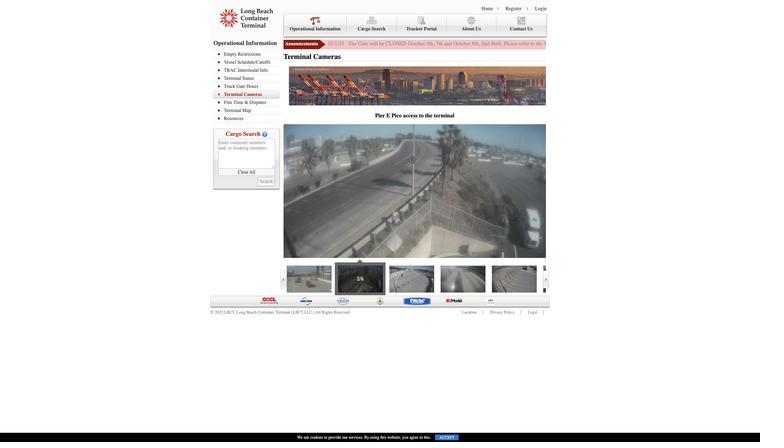 Task type: locate. For each thing, give the bounding box(es) containing it.
terminal down announcements
[[284, 53, 312, 61]]

operational up "empty"
[[214, 40, 245, 47]]

register
[[506, 6, 522, 11]]

all right clear
[[250, 170, 255, 175]]

trucker
[[407, 26, 423, 32]]

vessel schedule/cutoffs link
[[218, 60, 279, 65]]

0 horizontal spatial for
[[606, 40, 612, 47]]

cargo search down resources link
[[226, 131, 261, 138]]

0 horizontal spatial information
[[246, 40, 277, 47]]

clear
[[238, 170, 248, 175]]

1 vertical spatial menu bar
[[214, 51, 282, 123]]

0 horizontal spatial hours
[[247, 84, 258, 89]]

refer
[[519, 40, 530, 47]]

search
[[372, 26, 386, 32], [243, 131, 261, 138]]

information inside operational information link
[[316, 26, 341, 32]]

0 horizontal spatial cameras
[[244, 92, 262, 97]]

1 horizontal spatial search
[[372, 26, 386, 32]]

1 horizontal spatial |
[[528, 6, 528, 11]]

beach
[[247, 310, 257, 315]]

1 vertical spatial all
[[316, 310, 321, 315]]

1 horizontal spatial gate
[[358, 40, 368, 47]]

for right "details"
[[655, 40, 661, 47]]

week.
[[671, 40, 683, 47]]

1 horizontal spatial all
[[316, 310, 321, 315]]

contact us
[[510, 26, 533, 32]]

| right home
[[498, 6, 499, 11]]

0 vertical spatial cargo search
[[358, 26, 386, 32]]

0 vertical spatial hours
[[570, 40, 583, 47]]

10/1/23 the gate will be closed october 5th, 7th and october 8th, 2nd shift. please refer to the truck gate hours web page for further gate details for the week.
[[328, 40, 683, 47]]

to
[[531, 40, 535, 47], [419, 112, 424, 119], [324, 436, 328, 441], [420, 436, 423, 441]]

resources link
[[218, 116, 279, 121]]

cargo search
[[358, 26, 386, 32], [226, 131, 261, 138]]

© 2023 lbct, long beach container terminal (lbct llc.) all rights reserved.
[[211, 310, 351, 315]]

gate down status
[[237, 84, 246, 89]]

hours left 'web'
[[570, 40, 583, 47]]

empty
[[224, 52, 237, 57]]

the right refer
[[536, 40, 543, 47]]

to right access
[[419, 112, 424, 119]]

vessel
[[224, 60, 236, 65]]

free
[[224, 100, 233, 105]]

login link
[[536, 6, 547, 11]]

services.
[[349, 436, 364, 441]]

further
[[614, 40, 628, 47]]

0 vertical spatial information
[[316, 26, 341, 32]]

0 horizontal spatial operational
[[214, 40, 245, 47]]

8th,
[[472, 40, 480, 47]]

|
[[498, 6, 499, 11], [528, 6, 528, 11]]

the left terminal on the right
[[425, 112, 433, 119]]

clear all
[[238, 170, 255, 175]]

1 horizontal spatial for
[[655, 40, 661, 47]]

cargo down resources
[[226, 131, 242, 138]]

us right about
[[476, 26, 481, 32]]

0 horizontal spatial operational information
[[214, 40, 277, 47]]

1 vertical spatial cargo search
[[226, 131, 261, 138]]

shift.
[[491, 40, 503, 47]]

None submit
[[258, 178, 275, 187]]

1 horizontal spatial menu bar
[[284, 14, 547, 37]]

the left week.
[[663, 40, 669, 47]]

information up restrictions
[[246, 40, 277, 47]]

0 horizontal spatial gate
[[237, 84, 246, 89]]

0 horizontal spatial the
[[425, 112, 433, 119]]

about us
[[462, 26, 481, 32]]

us right contact
[[528, 26, 533, 32]]

gate left 'web'
[[558, 40, 568, 47]]

policy
[[504, 310, 515, 315]]

truck gate hours link
[[218, 84, 279, 89]]

empty restrictions link
[[218, 52, 279, 57]]

terminal up resources
[[224, 108, 241, 113]]

trucker portal
[[407, 26, 437, 32]]

operational information link
[[284, 16, 347, 32]]

about
[[462, 26, 475, 32]]

1 vertical spatial information
[[246, 40, 277, 47]]

0 vertical spatial all
[[250, 170, 255, 175]]

and
[[445, 40, 452, 47]]

cargo search link
[[347, 16, 397, 32]]

privacy policy
[[490, 310, 515, 315]]

we use cookies to provide our services. by using this website, you agree to this.
[[297, 436, 431, 441]]

us for about us
[[476, 26, 481, 32]]

to right the cookies
[[324, 436, 328, 441]]

information
[[316, 26, 341, 32], [246, 40, 277, 47]]

gate
[[358, 40, 368, 47], [558, 40, 568, 47], [237, 84, 246, 89]]

cargo up will
[[358, 26, 371, 32]]

0 horizontal spatial |
[[498, 6, 499, 11]]

0 horizontal spatial menu bar
[[214, 51, 282, 123]]

us
[[476, 26, 481, 32], [528, 26, 533, 32]]

1 horizontal spatial the
[[536, 40, 543, 47]]

search up be
[[372, 26, 386, 32]]

hours
[[570, 40, 583, 47], [247, 84, 258, 89]]

truck right refer
[[544, 40, 557, 47]]

operational information up announcements
[[290, 26, 341, 32]]

1 horizontal spatial october
[[454, 40, 471, 47]]

trucker portal link
[[397, 16, 447, 32]]

clear all button
[[218, 169, 275, 176]]

information up 10/1/23
[[316, 26, 341, 32]]

hours inside empty restrictions vessel schedule/cutoffs trac intermodal info terminal status truck gate hours terminal cameras free time & disputes terminal map resources
[[247, 84, 258, 89]]

cameras inside empty restrictions vessel schedule/cutoffs trac intermodal info terminal status truck gate hours terminal cameras free time & disputes terminal map resources
[[244, 92, 262, 97]]

to left 'this.'
[[420, 436, 423, 441]]

2 us from the left
[[528, 26, 533, 32]]

menu bar
[[284, 14, 547, 37], [214, 51, 282, 123]]

truck down trac
[[224, 84, 235, 89]]

hours down the terminal status link
[[247, 84, 258, 89]]

for right page
[[606, 40, 612, 47]]

1 vertical spatial hours
[[247, 84, 258, 89]]

0 horizontal spatial cargo
[[226, 131, 242, 138]]

terminal
[[284, 53, 312, 61], [224, 76, 241, 81], [224, 92, 243, 97], [224, 108, 241, 113], [276, 310, 291, 315]]

october right the and
[[454, 40, 471, 47]]

0 vertical spatial search
[[372, 26, 386, 32]]

to right refer
[[531, 40, 535, 47]]

status
[[242, 76, 254, 81]]

1 horizontal spatial cargo search
[[358, 26, 386, 32]]

1 vertical spatial cameras
[[244, 92, 262, 97]]

location
[[462, 310, 477, 315]]

about us link
[[447, 16, 497, 32]]

1 horizontal spatial us
[[528, 26, 533, 32]]

(lbct
[[292, 310, 304, 315]]

cargo
[[358, 26, 371, 32], [226, 131, 242, 138]]

our
[[342, 436, 348, 441]]

this.
[[424, 436, 431, 441]]

1 horizontal spatial information
[[316, 26, 341, 32]]

0 vertical spatial menu bar
[[284, 14, 547, 37]]

restrictions
[[238, 52, 261, 57]]

0 horizontal spatial october
[[408, 40, 425, 47]]

us for contact us
[[528, 26, 533, 32]]

operational up announcements
[[290, 26, 315, 32]]

all right llc.)
[[316, 310, 321, 315]]

0 horizontal spatial truck
[[224, 84, 235, 89]]

1 horizontal spatial cargo
[[358, 26, 371, 32]]

0 vertical spatial operational
[[290, 26, 315, 32]]

we
[[297, 436, 303, 441]]

cameras down 'truck gate hours' link
[[244, 92, 262, 97]]

©
[[211, 310, 214, 315]]

october left 5th,
[[408, 40, 425, 47]]

terminal left (lbct
[[276, 310, 291, 315]]

0 horizontal spatial all
[[250, 170, 255, 175]]

cargo search inside cargo search link
[[358, 26, 386, 32]]

1 us from the left
[[476, 26, 481, 32]]

terminal map link
[[218, 108, 279, 113]]

lbct,
[[224, 310, 236, 315]]

search down resources link
[[243, 131, 261, 138]]

0 horizontal spatial search
[[243, 131, 261, 138]]

pico
[[392, 112, 402, 119]]

october
[[408, 40, 425, 47], [454, 40, 471, 47]]

1 vertical spatial search
[[243, 131, 261, 138]]

1 vertical spatial truck
[[224, 84, 235, 89]]

0 vertical spatial cameras
[[314, 53, 341, 61]]

terminal down trac
[[224, 76, 241, 81]]

operational information up empty restrictions link
[[214, 40, 277, 47]]

0 vertical spatial operational information
[[290, 26, 341, 32]]

gate right the
[[358, 40, 368, 47]]

1 vertical spatial cargo
[[226, 131, 242, 138]]

cameras down 10/1/23
[[314, 53, 341, 61]]

0 horizontal spatial us
[[476, 26, 481, 32]]

cargo search up will
[[358, 26, 386, 32]]

terminal up free
[[224, 92, 243, 97]]

operational information
[[290, 26, 341, 32], [214, 40, 277, 47]]

1 horizontal spatial operational
[[290, 26, 315, 32]]

1 horizontal spatial cameras
[[314, 53, 341, 61]]

this
[[381, 436, 387, 441]]

0 vertical spatial truck
[[544, 40, 557, 47]]

7th
[[436, 40, 443, 47]]

1 vertical spatial operational information
[[214, 40, 277, 47]]

| left login
[[528, 6, 528, 11]]

terminal
[[434, 112, 455, 119]]



Task type: describe. For each thing, give the bounding box(es) containing it.
1 for from the left
[[606, 40, 612, 47]]

info
[[260, 68, 268, 73]]

reserved.
[[334, 310, 351, 315]]

you
[[403, 436, 409, 441]]

home
[[482, 6, 494, 11]]

use
[[304, 436, 309, 441]]

agree
[[410, 436, 419, 441]]

&
[[245, 100, 249, 105]]

2nd
[[482, 40, 490, 47]]

location link
[[462, 310, 477, 315]]

terminal cameras
[[284, 53, 341, 61]]

2 october from the left
[[454, 40, 471, 47]]

2 | from the left
[[528, 6, 528, 11]]

all inside clear all button
[[250, 170, 255, 175]]

2 for from the left
[[655, 40, 661, 47]]

disputes
[[250, 100, 266, 105]]

e
[[387, 112, 390, 119]]

2023
[[215, 310, 223, 315]]

schedule/cutoffs
[[238, 60, 271, 65]]

search inside menu bar
[[372, 26, 386, 32]]

trac
[[224, 68, 237, 73]]

resources
[[224, 116, 244, 121]]

5th,
[[427, 40, 435, 47]]

trac intermodal info link
[[218, 68, 279, 73]]

1 horizontal spatial truck
[[544, 40, 557, 47]]

llc.)
[[305, 310, 315, 315]]

access
[[403, 112, 418, 119]]

menu bar containing operational information
[[284, 14, 547, 37]]

privacy
[[490, 310, 503, 315]]

0 horizontal spatial cargo search
[[226, 131, 261, 138]]

announcements
[[285, 41, 318, 47]]

provide
[[329, 436, 341, 441]]

2/6
[[357, 276, 364, 283]]

privacy policy link
[[490, 310, 515, 315]]

container
[[258, 310, 275, 315]]

login
[[536, 6, 547, 11]]

please
[[504, 40, 518, 47]]

will
[[370, 40, 378, 47]]

the
[[349, 40, 357, 47]]

pier e pico access to the terminal
[[375, 112, 455, 119]]

gate
[[629, 40, 638, 47]]

1 october from the left
[[408, 40, 425, 47]]

be
[[379, 40, 385, 47]]

rights
[[322, 310, 333, 315]]

cookies
[[311, 436, 323, 441]]

accept
[[440, 436, 455, 440]]

details
[[640, 40, 654, 47]]

pier
[[375, 112, 385, 119]]

1 | from the left
[[498, 6, 499, 11]]

1 vertical spatial operational
[[214, 40, 245, 47]]

contact
[[510, 26, 527, 32]]

free time & disputes link
[[218, 100, 279, 105]]

legal
[[528, 310, 538, 315]]

long
[[237, 310, 246, 315]]

menu bar containing empty restrictions
[[214, 51, 282, 123]]

intermodal
[[238, 68, 259, 73]]

terminal status link
[[218, 76, 279, 81]]

empty restrictions vessel schedule/cutoffs trac intermodal info terminal status truck gate hours terminal cameras free time & disputes terminal map resources
[[224, 52, 271, 121]]

page
[[594, 40, 605, 47]]

by
[[365, 436, 369, 441]]

Enter container numbers and/ or booking numbers.  text field
[[218, 139, 275, 169]]

home link
[[482, 6, 494, 11]]

portal
[[424, 26, 437, 32]]

terminal cameras link
[[218, 92, 279, 97]]

using
[[370, 436, 380, 441]]

website,
[[388, 436, 401, 441]]

2 horizontal spatial gate
[[558, 40, 568, 47]]

10/1/23
[[328, 40, 344, 47]]

truck inside empty restrictions vessel schedule/cutoffs trac intermodal info terminal status truck gate hours terminal cameras free time & disputes terminal map resources
[[224, 84, 235, 89]]

2 horizontal spatial the
[[663, 40, 669, 47]]

register link
[[506, 6, 522, 11]]

closed
[[386, 40, 407, 47]]

1 horizontal spatial operational information
[[290, 26, 341, 32]]

0 vertical spatial cargo
[[358, 26, 371, 32]]

contact us link
[[497, 16, 547, 32]]

gate inside empty restrictions vessel schedule/cutoffs trac intermodal info terminal status truck gate hours terminal cameras free time & disputes terminal map resources
[[237, 84, 246, 89]]

map
[[242, 108, 251, 113]]

web
[[584, 40, 593, 47]]

accept button
[[435, 435, 459, 441]]

1 horizontal spatial hours
[[570, 40, 583, 47]]



Task type: vqa. For each thing, say whether or not it's contained in the screenshot.
MAKE
no



